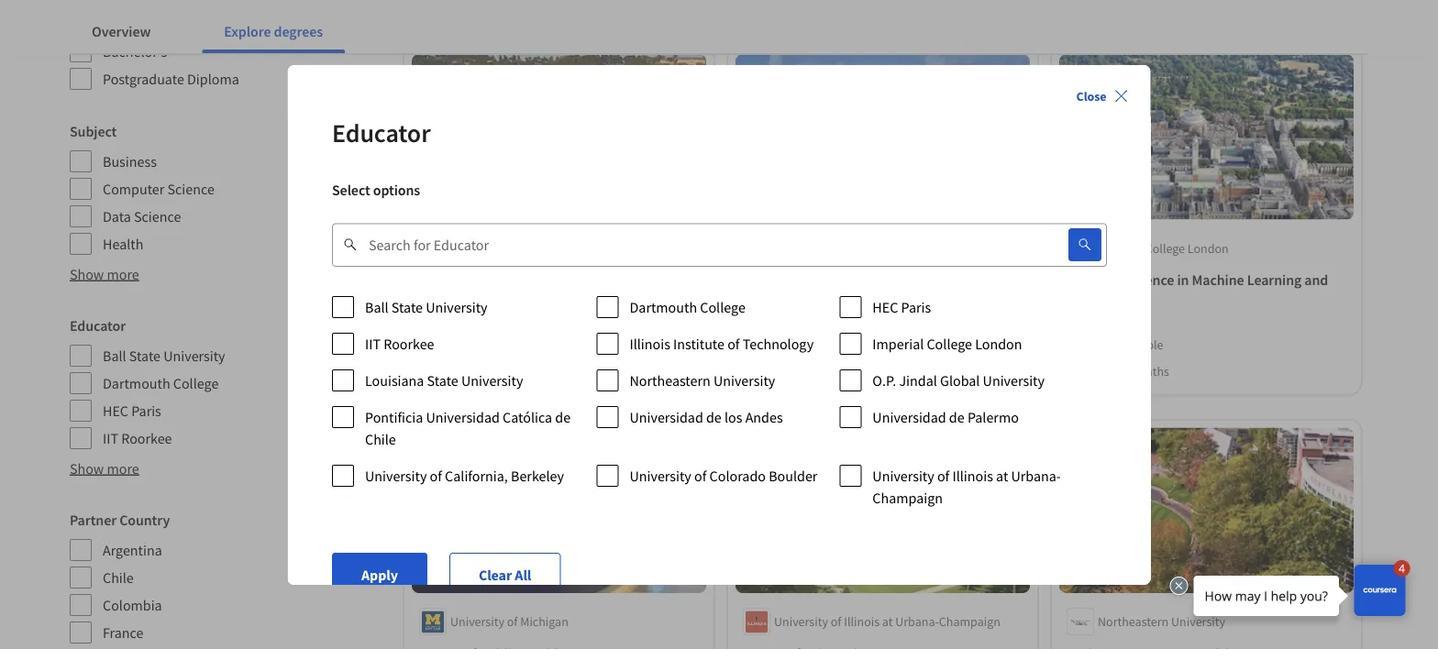 Task type: locate. For each thing, give the bounding box(es) containing it.
1 in from the left
[[530, 271, 542, 290]]

overview
[[92, 22, 151, 40]]

0 vertical spatial more
[[107, 265, 139, 284]]

degree for master of arts in education - educational technology
[[743, 363, 781, 380]]

1 vertical spatial louisiana
[[365, 371, 424, 390]]

degree · 1 - 4 years up andes
[[743, 363, 842, 380]]

0 horizontal spatial ·
[[460, 363, 463, 380]]

imperial right search image
[[1098, 240, 1143, 257]]

show more for health
[[70, 265, 139, 284]]

1 horizontal spatial chile
[[365, 430, 396, 449]]

science up 24
[[1099, 293, 1146, 312]]

1 4 from the left
[[481, 363, 487, 380]]

iit up pontificia
[[365, 335, 380, 353]]

1 vertical spatial show more button
[[70, 458, 139, 480]]

champaign inside university of illinois at urbana- champaign
[[873, 489, 943, 507]]

1 vertical spatial imperial
[[873, 335, 924, 353]]

2 horizontal spatial universidad
[[873, 408, 946, 427]]

1 horizontal spatial universidad
[[630, 408, 703, 427]]

credit up degree · 24 months
[[1089, 336, 1122, 353]]

close button
[[1070, 80, 1136, 113]]

0 horizontal spatial imperial
[[873, 335, 924, 353]]

1 degree · 1 - 4 years from the left
[[419, 363, 518, 380]]

iit up partner country
[[103, 429, 118, 448]]

1 horizontal spatial ball state university
[[365, 298, 487, 316]]

0 vertical spatial imperial
[[1098, 240, 1143, 257]]

imperial up "o.p."
[[873, 335, 924, 353]]

de inside the pontificia universidad católica de chile
[[555, 408, 571, 427]]

2 de from the left
[[706, 408, 722, 427]]

0 horizontal spatial data
[[103, 207, 131, 226]]

learning
[[1248, 271, 1302, 290]]

france
[[103, 624, 144, 642]]

in left machine
[[1178, 271, 1190, 290]]

1 horizontal spatial urbana-
[[1011, 467, 1061, 485]]

universidad de los andes
[[630, 408, 783, 427]]

1 show more from the top
[[70, 265, 139, 284]]

imperial inside select educator options "element"
[[873, 335, 924, 353]]

1 horizontal spatial master
[[743, 271, 785, 290]]

of inside "master of arts in education - educational technology"
[[788, 271, 801, 290]]

0 horizontal spatial louisiana
[[365, 371, 424, 390]]

0 horizontal spatial northeastern
[[630, 371, 711, 390]]

show more up partner
[[70, 460, 139, 478]]

chile
[[365, 430, 396, 449], [103, 569, 134, 587]]

1 up the pontificia universidad católica de chile
[[465, 363, 472, 380]]

2 4 from the left
[[805, 363, 811, 380]]

-
[[911, 271, 916, 290], [474, 363, 478, 380], [798, 363, 802, 380]]

postgraduate
[[103, 70, 184, 88]]

1 more from the top
[[107, 265, 139, 284]]

- up the pontificia universidad católica de chile
[[474, 363, 478, 380]]

louisiana up management
[[451, 240, 502, 257]]

0 vertical spatial illinois
[[630, 335, 670, 353]]

university of illinois at urbana-champaign
[[775, 614, 1001, 631]]

0 vertical spatial iit
[[365, 335, 380, 353]]

show more button up partner
[[70, 458, 139, 480]]

1 horizontal spatial ·
[[784, 363, 787, 380]]

degree left 24
[[1067, 363, 1105, 380]]

0 vertical spatial educator
[[332, 117, 430, 149]]

0 horizontal spatial chile
[[103, 569, 134, 587]]

· down illinois institute of technology at the bottom
[[784, 363, 787, 380]]

master
[[419, 271, 461, 290], [743, 271, 785, 290], [1067, 271, 1109, 290]]

0 vertical spatial urbana-
[[1011, 467, 1061, 485]]

champaign for university of illinois at urbana-champaign
[[939, 614, 1001, 631]]

college
[[1146, 240, 1186, 257], [700, 298, 746, 316], [927, 335, 972, 353], [173, 374, 219, 393]]

1 years from the left
[[490, 363, 518, 380]]

2 · from the left
[[784, 363, 787, 380]]

1 vertical spatial louisiana state university
[[365, 371, 523, 390]]

1 · from the left
[[460, 363, 463, 380]]

1 vertical spatial at
[[883, 614, 893, 631]]

credit eligible
[[765, 336, 840, 353], [1089, 336, 1164, 353]]

tab list
[[70, 9, 374, 53]]

1 vertical spatial ball state university
[[103, 347, 225, 365]]

dartmouth inside educator group
[[103, 374, 170, 393]]

0 vertical spatial chile
[[365, 430, 396, 449]]

hec paris inside educator group
[[103, 402, 161, 420]]

at for university of illinois at urbana-champaign
[[883, 614, 893, 631]]

· up the pontificia universidad católica de chile
[[460, 363, 463, 380]]

at
[[996, 467, 1008, 485], [883, 614, 893, 631]]

iit roorkee up country
[[103, 429, 172, 448]]

educator group
[[70, 315, 239, 451]]

dartmouth
[[630, 298, 697, 316], [103, 374, 170, 393]]

roorkee down management
[[383, 335, 434, 353]]

0 vertical spatial show more
[[70, 265, 139, 284]]

1 show from the top
[[70, 265, 104, 284]]

show more button down "health"
[[70, 263, 139, 285]]

0 horizontal spatial ball
[[103, 347, 126, 365]]

0 horizontal spatial credit eligible
[[765, 336, 840, 353]]

0 horizontal spatial educator
[[70, 317, 126, 335]]

urbana- inside university of illinois at urbana- champaign
[[1011, 467, 1061, 485]]

global
[[940, 371, 980, 390]]

0 vertical spatial louisiana state university
[[451, 240, 589, 257]]

master inside "master of arts in education - educational technology"
[[743, 271, 785, 290]]

2 show more button from the top
[[70, 458, 139, 480]]

science left machine
[[1127, 271, 1175, 290]]

champaign
[[873, 489, 943, 507], [939, 614, 1001, 631]]

and
[[1305, 271, 1329, 290]]

0 horizontal spatial london
[[975, 335, 1022, 353]]

show down "health"
[[70, 265, 104, 284]]

0 horizontal spatial paris
[[131, 402, 161, 420]]

master up management
[[419, 271, 461, 290]]

0 vertical spatial data
[[103, 207, 131, 226]]

at inside university of illinois at urbana- champaign
[[996, 467, 1008, 485]]

de right católica at the bottom left
[[555, 408, 571, 427]]

2 vertical spatial illinois
[[844, 614, 880, 631]]

1 1 from the left
[[465, 363, 472, 380]]

1 horizontal spatial credit eligible
[[1089, 336, 1164, 353]]

1 vertical spatial imperial college london
[[873, 335, 1022, 353]]

0 horizontal spatial 1
[[465, 363, 472, 380]]

more
[[107, 265, 139, 284], [107, 460, 139, 478]]

of for university of illinois at urbana- champaign
[[937, 467, 950, 485]]

2 universidad from the left
[[630, 408, 703, 427]]

colombia
[[103, 596, 162, 615]]

master down search image
[[1067, 271, 1109, 290]]

tab list containing overview
[[70, 9, 374, 53]]

state inside educator group
[[129, 347, 161, 365]]

credit
[[765, 336, 798, 353], [1089, 336, 1122, 353]]

science up management
[[480, 271, 527, 290]]

educator inside group
[[70, 317, 126, 335]]

degree · 1 - 4 years up the pontificia universidad católica de chile
[[419, 363, 518, 380]]

subject group
[[70, 120, 239, 256]]

0 vertical spatial champaign
[[873, 489, 943, 507]]

1 vertical spatial hec paris
[[103, 402, 161, 420]]

educator inside dialog
[[332, 117, 430, 149]]

illinois inside university of illinois at urbana- champaign
[[953, 467, 993, 485]]

roorkee up country
[[121, 429, 172, 448]]

palermo
[[968, 408, 1019, 427]]

1 vertical spatial champaign
[[939, 614, 1001, 631]]

1 de from the left
[[555, 408, 571, 427]]

show more button for iit roorkee
[[70, 458, 139, 480]]

0 vertical spatial hec paris
[[873, 298, 931, 316]]

educational
[[919, 271, 993, 290]]

0 horizontal spatial roorkee
[[121, 429, 172, 448]]

1 show more button from the top
[[70, 263, 139, 285]]

iit inside educator group
[[103, 429, 118, 448]]

select educator options element
[[332, 289, 1107, 516]]

of inside master of science in machine learning and data science
[[1112, 271, 1125, 290]]

roorkee inside select educator options "element"
[[383, 335, 434, 353]]

los
[[725, 408, 742, 427]]

imperial college london inside select educator options "element"
[[873, 335, 1022, 353]]

show more
[[70, 265, 139, 284], [70, 460, 139, 478]]

4 left "o.p."
[[805, 363, 811, 380]]

eligible
[[801, 336, 840, 353], [1124, 336, 1164, 353]]

0 vertical spatial at
[[996, 467, 1008, 485]]

2 degree · 1 - 4 years from the left
[[743, 363, 842, 380]]

1 universidad from the left
[[426, 408, 500, 427]]

3 universidad from the left
[[873, 408, 946, 427]]

eligible up "months" at the bottom right
[[1124, 336, 1164, 353]]

universidad left los
[[630, 408, 703, 427]]

1 vertical spatial hec
[[103, 402, 128, 420]]

1 master from the left
[[419, 271, 461, 290]]

degree up andes
[[743, 363, 781, 380]]

science inside master of science in construction management
[[480, 271, 527, 290]]

data inside master of science in machine learning and data science
[[1067, 293, 1096, 312]]

0 vertical spatial dartmouth
[[630, 298, 697, 316]]

2 degree from the left
[[743, 363, 781, 380]]

1 horizontal spatial illinois
[[844, 614, 880, 631]]

credit eligible down arts on the top of the page
[[765, 336, 840, 353]]

0 horizontal spatial 4
[[481, 363, 487, 380]]

data
[[103, 207, 131, 226], [1067, 293, 1096, 312]]

2 master from the left
[[743, 271, 785, 290]]

4 for science
[[481, 363, 487, 380]]

master inside master of science in construction management
[[419, 271, 461, 290]]

computer science
[[103, 180, 215, 198]]

0 vertical spatial london
[[1188, 240, 1229, 257]]

show more down "health"
[[70, 265, 139, 284]]

2 horizontal spatial master
[[1067, 271, 1109, 290]]

degree
[[419, 363, 457, 380], [743, 363, 781, 380], [1067, 363, 1105, 380]]

university of colorado boulder
[[630, 467, 818, 485]]

show up partner
[[70, 460, 104, 478]]

data up "health"
[[103, 207, 131, 226]]

2 in from the left
[[831, 271, 843, 290]]

show for iit roorkee
[[70, 460, 104, 478]]

0 horizontal spatial iit
[[103, 429, 118, 448]]

1 horizontal spatial data
[[1067, 293, 1096, 312]]

1 horizontal spatial credit
[[1089, 336, 1122, 353]]

1 horizontal spatial in
[[831, 271, 843, 290]]

degree · 1 - 4 years
[[419, 363, 518, 380], [743, 363, 842, 380]]

louisiana state university inside select educator options "element"
[[365, 371, 523, 390]]

0 vertical spatial dartmouth college
[[630, 298, 746, 316]]

michigan
[[521, 614, 569, 631]]

ball state university
[[365, 298, 487, 316], [103, 347, 225, 365]]

hec paris
[[873, 298, 931, 316], [103, 402, 161, 420]]

universidad up the university of california, berkeley
[[426, 408, 500, 427]]

de for universidad de palermo
[[949, 408, 965, 427]]

northeastern
[[630, 371, 711, 390], [1098, 614, 1169, 631]]

master of arts in education - educational technology link
[[743, 269, 1023, 313]]

1 horizontal spatial iit roorkee
[[365, 335, 434, 353]]

london up machine
[[1188, 240, 1229, 257]]

0 vertical spatial ball state university
[[365, 298, 487, 316]]

1 horizontal spatial dartmouth
[[630, 298, 697, 316]]

0 horizontal spatial in
[[530, 271, 542, 290]]

more for health
[[107, 265, 139, 284]]

technology
[[743, 293, 815, 312], [743, 335, 814, 353]]

1 horizontal spatial educator
[[332, 117, 430, 149]]

of inside master of science in construction management
[[464, 271, 477, 290]]

more up partner country
[[107, 460, 139, 478]]

show for health
[[70, 265, 104, 284]]

london up global
[[975, 335, 1022, 353]]

1 horizontal spatial northeastern university
[[1098, 614, 1226, 631]]

1 horizontal spatial ball
[[365, 298, 388, 316]]

in for education
[[831, 271, 843, 290]]

- right education
[[911, 271, 916, 290]]

2 eligible from the left
[[1124, 336, 1164, 353]]

0 vertical spatial northeastern
[[630, 371, 711, 390]]

ball
[[365, 298, 388, 316], [103, 347, 126, 365]]

years left "o.p."
[[814, 363, 842, 380]]

master inside master of science in machine learning and data science
[[1067, 271, 1109, 290]]

andes
[[745, 408, 783, 427]]

universidad
[[426, 408, 500, 427], [630, 408, 703, 427], [873, 408, 946, 427]]

- for master of science in construction management
[[474, 363, 478, 380]]

iit
[[365, 335, 380, 353], [103, 429, 118, 448]]

0 vertical spatial technology
[[743, 293, 815, 312]]

0 horizontal spatial hec
[[103, 402, 128, 420]]

explore degrees
[[224, 22, 323, 40]]

dartmouth college inside educator group
[[103, 374, 219, 393]]

1 degree from the left
[[419, 363, 457, 380]]

1 horizontal spatial imperial
[[1098, 240, 1143, 257]]

select options
[[332, 181, 420, 199]]

credit eligible up 24
[[1089, 336, 1164, 353]]

- for master of arts in education - educational technology
[[798, 363, 802, 380]]

education
[[846, 271, 909, 290]]

louisiana state university up the pontificia universidad católica de chile
[[365, 371, 523, 390]]

illinois for university of illinois at urbana- champaign
[[953, 467, 993, 485]]

educator
[[332, 117, 430, 149], [70, 317, 126, 335]]

science down computer science
[[134, 207, 181, 226]]

credit up andes
[[765, 336, 798, 353]]

2 show from the top
[[70, 460, 104, 478]]

dartmouth college inside select educator options "element"
[[630, 298, 746, 316]]

1 horizontal spatial 4
[[805, 363, 811, 380]]

in
[[530, 271, 542, 290], [831, 271, 843, 290], [1178, 271, 1190, 290]]

0 horizontal spatial credit
[[765, 336, 798, 353]]

1 vertical spatial ball
[[103, 347, 126, 365]]

imperial college london up master of science in machine learning and data science
[[1098, 240, 1229, 257]]

years
[[490, 363, 518, 380], [814, 363, 842, 380]]

iit roorkee down management
[[365, 335, 434, 353]]

4
[[481, 363, 487, 380], [805, 363, 811, 380]]

de left los
[[706, 408, 722, 427]]

1 horizontal spatial hec paris
[[873, 298, 931, 316]]

1 for master of science in construction management
[[465, 363, 472, 380]]

clear
[[479, 566, 512, 584]]

· for master of science in machine learning and data science
[[1107, 363, 1111, 380]]

0 horizontal spatial universidad
[[426, 408, 500, 427]]

2 horizontal spatial in
[[1178, 271, 1190, 290]]

0 horizontal spatial -
[[474, 363, 478, 380]]

degree up pontificia
[[419, 363, 457, 380]]

chile down pontificia
[[365, 430, 396, 449]]

paris
[[901, 298, 931, 316], [131, 402, 161, 420]]

3 in from the left
[[1178, 271, 1190, 290]]

in right arts on the top of the page
[[831, 271, 843, 290]]

degree · 1 - 4 years for master of science in construction management
[[419, 363, 518, 380]]

louisiana up pontificia
[[365, 371, 424, 390]]

chile up colombia
[[103, 569, 134, 587]]

universidad for universidad de los andes
[[630, 408, 703, 427]]

more for iit roorkee
[[107, 460, 139, 478]]

0 horizontal spatial degree · 1 - 4 years
[[419, 363, 518, 380]]

1 vertical spatial data
[[1067, 293, 1096, 312]]

more down "health"
[[107, 265, 139, 284]]

computer
[[103, 180, 165, 198]]

in inside master of science in construction management
[[530, 271, 542, 290]]

london inside select educator options "element"
[[975, 335, 1022, 353]]

master for master of science in machine learning and data science
[[1067, 271, 1109, 290]]

state
[[505, 240, 532, 257], [391, 298, 423, 316], [129, 347, 161, 365], [427, 371, 458, 390]]

1 for master of arts in education - educational technology
[[789, 363, 796, 380]]

louisiana inside select educator options "element"
[[365, 371, 424, 390]]

clear all
[[479, 566, 531, 584]]

0 vertical spatial hec
[[873, 298, 898, 316]]

0 vertical spatial roorkee
[[383, 335, 434, 353]]

1 horizontal spatial degree
[[743, 363, 781, 380]]

of for university of illinois at urbana-champaign
[[831, 614, 842, 631]]

illinois institute of technology
[[630, 335, 814, 353]]

1 horizontal spatial iit
[[365, 335, 380, 353]]

1 vertical spatial london
[[975, 335, 1022, 353]]

4 for arts
[[805, 363, 811, 380]]

in inside "master of arts in education - educational technology"
[[831, 271, 843, 290]]

master for master of science in construction management
[[419, 271, 461, 290]]

northeastern university
[[630, 371, 775, 390], [1098, 614, 1226, 631]]

colorado
[[710, 467, 766, 485]]

0 horizontal spatial dartmouth college
[[103, 374, 219, 393]]

master of science in construction management
[[419, 271, 625, 312]]

3 degree from the left
[[1067, 363, 1105, 380]]

2 show more from the top
[[70, 460, 139, 478]]

0 horizontal spatial eligible
[[801, 336, 840, 353]]

of for university of michigan
[[507, 614, 518, 631]]

- down illinois institute of technology at the bottom
[[798, 363, 802, 380]]

de left palermo
[[949, 408, 965, 427]]

urbana-
[[1011, 467, 1061, 485], [896, 614, 939, 631]]

master of science in machine learning and data science link
[[1067, 269, 1347, 313]]

1 horizontal spatial roorkee
[[383, 335, 434, 353]]

2 more from the top
[[107, 460, 139, 478]]

1 vertical spatial more
[[107, 460, 139, 478]]

1 vertical spatial technology
[[743, 335, 814, 353]]

eligible down arts on the top of the page
[[801, 336, 840, 353]]

of
[[464, 271, 477, 290], [788, 271, 801, 290], [1112, 271, 1125, 290], [727, 335, 740, 353], [430, 467, 442, 485], [694, 467, 707, 485], [937, 467, 950, 485], [507, 614, 518, 631], [831, 614, 842, 631]]

0 horizontal spatial degree
[[419, 363, 457, 380]]

3 de from the left
[[949, 408, 965, 427]]

paris inside educator group
[[131, 402, 161, 420]]

0 vertical spatial northeastern university
[[630, 371, 775, 390]]

1 down illinois institute of technology at the bottom
[[789, 363, 796, 380]]

0 horizontal spatial de
[[555, 408, 571, 427]]

2 1 from the left
[[789, 363, 796, 380]]

show
[[70, 265, 104, 284], [70, 460, 104, 478]]

partner
[[70, 511, 117, 529]]

1 vertical spatial educator
[[70, 317, 126, 335]]

roorkee inside educator group
[[121, 429, 172, 448]]

1 horizontal spatial paris
[[901, 298, 931, 316]]

educator down "health"
[[70, 317, 126, 335]]

·
[[460, 363, 463, 380], [784, 363, 787, 380], [1107, 363, 1111, 380]]

of inside university of illinois at urbana- champaign
[[937, 467, 950, 485]]

hec
[[873, 298, 898, 316], [103, 402, 128, 420]]

1 horizontal spatial dartmouth college
[[630, 298, 746, 316]]

4 up the pontificia universidad católica de chile
[[481, 363, 487, 380]]

master left arts on the top of the page
[[743, 271, 785, 290]]

1 horizontal spatial hec
[[873, 298, 898, 316]]

at for university of illinois at urbana- champaign
[[996, 467, 1008, 485]]

in inside master of science in machine learning and data science
[[1178, 271, 1190, 290]]

1 vertical spatial iit
[[103, 429, 118, 448]]

degree for master of science in construction management
[[419, 363, 457, 380]]

3 · from the left
[[1107, 363, 1111, 380]]

in left construction
[[530, 271, 542, 290]]

university of illinois at urbana- champaign
[[873, 467, 1061, 507]]

2 years from the left
[[814, 363, 842, 380]]

0 vertical spatial ball
[[365, 298, 388, 316]]

partner country
[[70, 511, 170, 529]]

years up católica at the bottom left
[[490, 363, 518, 380]]

0 vertical spatial iit roorkee
[[365, 335, 434, 353]]

universidad down jindal
[[873, 408, 946, 427]]

of for master of arts in education - educational technology
[[788, 271, 801, 290]]

louisiana state university up master of science in construction management
[[451, 240, 589, 257]]

urbana- for university of illinois at urbana-champaign
[[896, 614, 939, 631]]

1
[[465, 363, 472, 380], [789, 363, 796, 380]]

3 master from the left
[[1067, 271, 1109, 290]]

Search by keyword search field
[[369, 223, 1024, 267]]

educator up select options
[[332, 117, 430, 149]]

degree · 24 months
[[1067, 363, 1170, 380]]

london
[[1188, 240, 1229, 257], [975, 335, 1022, 353]]

data down search image
[[1067, 293, 1096, 312]]

de
[[555, 408, 571, 427], [706, 408, 722, 427], [949, 408, 965, 427]]

university inside university of illinois at urbana- champaign
[[873, 467, 934, 485]]

2 horizontal spatial -
[[911, 271, 916, 290]]

1 vertical spatial show more
[[70, 460, 139, 478]]

close
[[1077, 88, 1107, 104]]

university inside educator group
[[164, 347, 225, 365]]

imperial college london up o.p. jindal global university
[[873, 335, 1022, 353]]

· left 24
[[1107, 363, 1111, 380]]



Task type: vqa. For each thing, say whether or not it's contained in the screenshot.
Tab List containing Overview
yes



Task type: describe. For each thing, give the bounding box(es) containing it.
- inside "master of arts in education - educational technology"
[[911, 271, 916, 290]]

degree · 1 - 4 years for master of arts in education - educational technology
[[743, 363, 842, 380]]

· for master of arts in education - educational technology
[[784, 363, 787, 380]]

clear all button
[[449, 553, 561, 597]]

educator dialog
[[288, 65, 1151, 641]]

champaign for university of illinois at urbana- champaign
[[873, 489, 943, 507]]

northeastern inside select educator options "element"
[[630, 371, 711, 390]]

1 horizontal spatial london
[[1188, 240, 1229, 257]]

illinois for university of illinois at urbana-champaign
[[844, 614, 880, 631]]

0 vertical spatial louisiana
[[451, 240, 502, 257]]

university of michigan
[[451, 614, 569, 631]]

management
[[419, 293, 501, 312]]

diploma
[[187, 70, 239, 88]]

of for master of science in construction management
[[464, 271, 477, 290]]

hec inside select educator options "element"
[[873, 298, 898, 316]]

select
[[332, 181, 370, 199]]

ball state university inside select educator options "element"
[[365, 298, 487, 316]]

show more button for health
[[70, 263, 139, 285]]

data science
[[103, 207, 181, 226]]

1 credit from the left
[[765, 336, 798, 353]]

urbana- for university of illinois at urbana- champaign
[[1011, 467, 1061, 485]]

machine
[[1192, 271, 1245, 290]]

of for university of colorado boulder
[[694, 467, 707, 485]]

science up data science
[[167, 180, 215, 198]]

of for master of science in machine learning and data science
[[1112, 271, 1125, 290]]

years for arts
[[814, 363, 842, 380]]

0 horizontal spatial illinois
[[630, 335, 670, 353]]

explore degrees button
[[202, 9, 345, 53]]

hec paris inside select educator options "element"
[[873, 298, 931, 316]]

technology inside select educator options "element"
[[743, 335, 814, 353]]

overview button
[[70, 9, 173, 53]]

college inside educator group
[[173, 374, 219, 393]]

berkeley
[[511, 467, 564, 485]]

master of arts in education - educational technology
[[743, 271, 993, 312]]

degrees
[[274, 22, 323, 40]]

chile inside the pontificia universidad católica de chile
[[365, 430, 396, 449]]

years for science
[[490, 363, 518, 380]]

iit roorkee inside educator group
[[103, 429, 172, 448]]

hec inside educator group
[[103, 402, 128, 420]]

o.p. jindal global university
[[873, 371, 1045, 390]]

ball state university inside educator group
[[103, 347, 225, 365]]

construction
[[545, 271, 625, 290]]

options
[[373, 181, 420, 199]]

master's
[[103, 15, 153, 33]]

pontificia universidad católica de chile
[[365, 408, 571, 449]]

degree for master of science in machine learning and data science
[[1067, 363, 1105, 380]]

california,
[[445, 467, 508, 485]]

master for master of arts in education - educational technology
[[743, 271, 785, 290]]

universidad de palermo
[[873, 408, 1019, 427]]

in for machine
[[1178, 271, 1190, 290]]

jindal
[[899, 371, 937, 390]]

of for university of california, berkeley
[[430, 467, 442, 485]]

pontificia
[[365, 408, 423, 427]]

iit inside select educator options "element"
[[365, 335, 380, 353]]

paris inside select educator options "element"
[[901, 298, 931, 316]]

católica
[[503, 408, 552, 427]]

2 credit eligible from the left
[[1089, 336, 1164, 353]]

northeastern university inside select educator options "element"
[[630, 371, 775, 390]]

chile inside the partner country group
[[103, 569, 134, 587]]

universidad inside the pontificia universidad católica de chile
[[426, 408, 500, 427]]

o.p.
[[873, 371, 896, 390]]

24
[[1113, 363, 1126, 380]]

months
[[1129, 363, 1170, 380]]

subject
[[70, 122, 117, 140]]

2 credit from the left
[[1089, 336, 1122, 353]]

in for construction
[[530, 271, 542, 290]]

institute
[[673, 335, 725, 353]]

all
[[515, 566, 531, 584]]

boulder
[[769, 467, 818, 485]]

business
[[103, 152, 157, 171]]

explore
[[224, 22, 271, 40]]

apply button
[[332, 553, 427, 597]]

country
[[119, 511, 170, 529]]

universidad for universidad de palermo
[[873, 408, 946, 427]]

university of california, berkeley
[[365, 467, 564, 485]]

de for universidad de los andes
[[706, 408, 722, 427]]

show more for iit roorkee
[[70, 460, 139, 478]]

1 credit eligible from the left
[[765, 336, 840, 353]]

partner country group
[[70, 509, 239, 645]]

apply
[[361, 566, 398, 584]]

data inside the subject group
[[103, 207, 131, 226]]

health
[[103, 235, 144, 253]]

postgraduate diploma
[[103, 70, 239, 88]]

search image
[[1078, 237, 1092, 252]]

iit roorkee inside select educator options "element"
[[365, 335, 434, 353]]

1 horizontal spatial imperial college london
[[1098, 240, 1229, 257]]

1 horizontal spatial northeastern
[[1098, 614, 1169, 631]]

1 vertical spatial northeastern university
[[1098, 614, 1226, 631]]

1 eligible from the left
[[801, 336, 840, 353]]

dartmouth inside select educator options "element"
[[630, 298, 697, 316]]

argentina
[[103, 541, 162, 560]]

master of science in machine learning and data science
[[1067, 271, 1329, 312]]

ball inside select educator options "element"
[[365, 298, 388, 316]]

technology inside "master of arts in education - educational technology"
[[743, 293, 815, 312]]

ball inside educator group
[[103, 347, 126, 365]]

master of science in construction management link
[[419, 269, 699, 313]]

bachelor's
[[103, 42, 167, 61]]

· for master of science in construction management
[[460, 363, 463, 380]]

arts
[[803, 271, 828, 290]]



